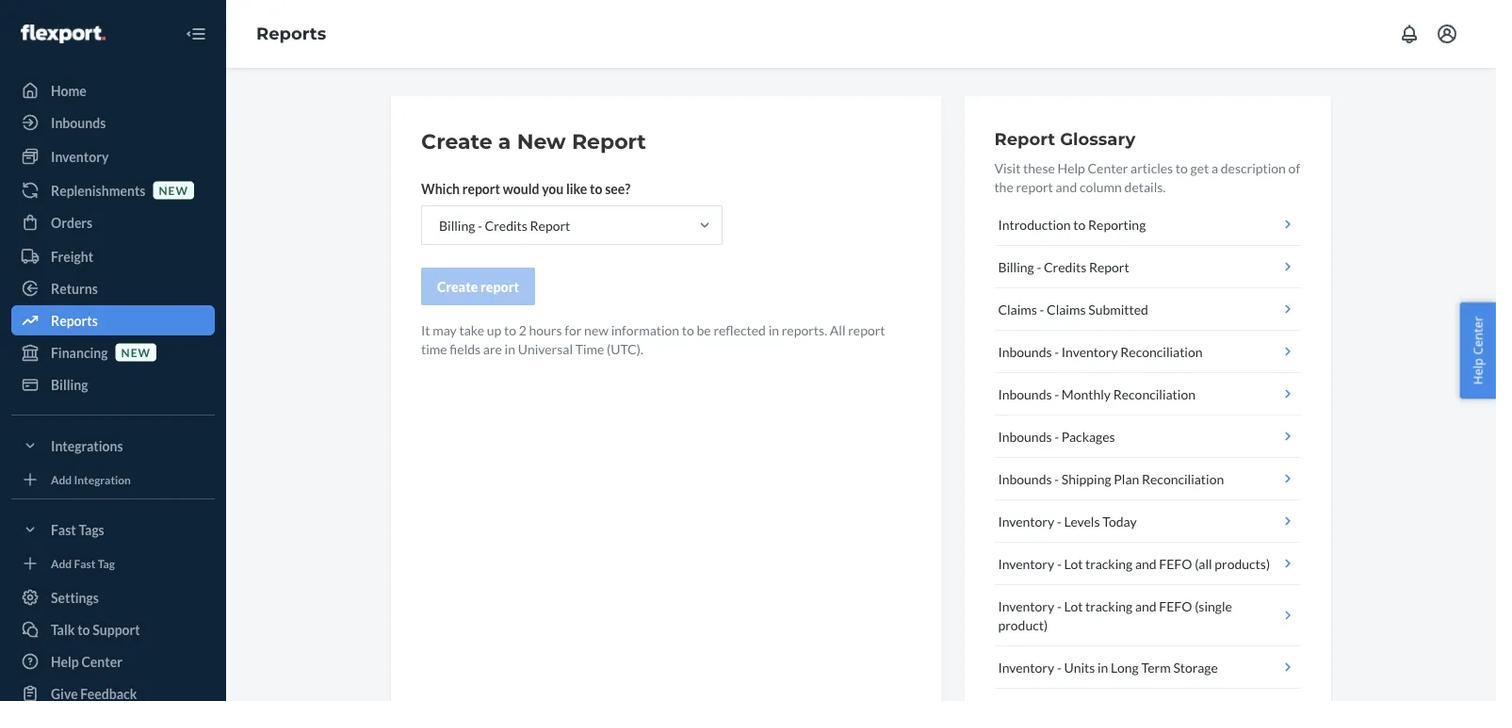 Task type: locate. For each thing, give the bounding box(es) containing it.
inventory up "monthly"
[[1062, 344, 1118, 360]]

orders link
[[11, 207, 215, 237]]

lot down inventory - levels today
[[1064, 556, 1083, 572]]

inbounds inside button
[[998, 386, 1052, 402]]

1 vertical spatial and
[[1136, 556, 1157, 572]]

0 horizontal spatial reports link
[[11, 305, 215, 336]]

storage
[[1174, 659, 1218, 675]]

lot inside inventory - lot tracking and fefo (single product)
[[1064, 598, 1083, 614]]

0 vertical spatial create
[[421, 129, 493, 154]]

create up which
[[421, 129, 493, 154]]

tracking down today
[[1086, 556, 1133, 572]]

create up may
[[437, 278, 478, 295]]

close navigation image
[[185, 23, 207, 45]]

1 horizontal spatial claims
[[1047, 301, 1086, 317]]

create inside button
[[437, 278, 478, 295]]

0 vertical spatial help
[[1058, 160, 1085, 176]]

fefo for (all
[[1159, 556, 1193, 572]]

0 vertical spatial a
[[498, 129, 511, 154]]

help center inside button
[[1470, 316, 1487, 385]]

lot inside button
[[1064, 556, 1083, 572]]

universal
[[518, 341, 573, 357]]

tracking inside inventory - lot tracking and fefo (single product)
[[1086, 598, 1133, 614]]

and left column
[[1056, 179, 1077, 195]]

- down inventory - levels today
[[1057, 556, 1062, 572]]

2
[[519, 322, 527, 338]]

0 vertical spatial credits
[[485, 217, 528, 233]]

1 vertical spatial create
[[437, 278, 478, 295]]

billing down which
[[439, 217, 475, 233]]

- left shipping
[[1055, 471, 1059, 487]]

0 horizontal spatial claims
[[998, 301, 1037, 317]]

inventory inside button
[[998, 556, 1055, 572]]

-
[[478, 217, 482, 233], [1037, 259, 1042, 275], [1040, 301, 1045, 317], [1055, 344, 1059, 360], [1055, 386, 1059, 402], [1055, 428, 1059, 444], [1055, 471, 1059, 487], [1057, 513, 1062, 529], [1057, 556, 1062, 572], [1057, 598, 1062, 614], [1057, 659, 1062, 675]]

report down reporting on the right top
[[1089, 259, 1130, 275]]

credits
[[485, 217, 528, 233], [1044, 259, 1087, 275]]

fefo for (single
[[1159, 598, 1193, 614]]

claims
[[998, 301, 1037, 317], [1047, 301, 1086, 317]]

home
[[51, 82, 87, 98]]

claims left submitted
[[1047, 301, 1086, 317]]

- inside inventory - lot tracking and fefo (single product)
[[1057, 598, 1062, 614]]

1 vertical spatial lot
[[1064, 598, 1083, 614]]

- down claims - claims submitted
[[1055, 344, 1059, 360]]

report
[[995, 128, 1056, 149], [572, 129, 646, 154], [530, 217, 570, 233], [1089, 259, 1130, 275]]

inbounds for inbounds - packages
[[998, 428, 1052, 444]]

help center button
[[1460, 302, 1497, 399]]

2 fefo from the top
[[1159, 598, 1193, 614]]

2 vertical spatial billing
[[51, 376, 88, 393]]

report inside button
[[1089, 259, 1130, 275]]

reporting
[[1089, 216, 1146, 232]]

inbounds - shipping plan reconciliation button
[[995, 458, 1301, 500]]

1 vertical spatial credits
[[1044, 259, 1087, 275]]

0 horizontal spatial new
[[121, 345, 151, 359]]

billing - credits report down introduction to reporting
[[998, 259, 1130, 275]]

1 horizontal spatial billing - credits report
[[998, 259, 1130, 275]]

inventory up the replenishments
[[51, 148, 109, 164]]

open notifications image
[[1399, 23, 1421, 45]]

0 horizontal spatial help
[[51, 654, 79, 670]]

support
[[93, 622, 140, 638]]

credits down would
[[485, 217, 528, 233]]

inventory up product)
[[998, 598, 1055, 614]]

billing - credits report
[[439, 217, 570, 233], [998, 259, 1130, 275]]

0 vertical spatial reconciliation
[[1121, 344, 1203, 360]]

report right all on the top of page
[[848, 322, 885, 338]]

reconciliation down "inbounds - packages" button
[[1142, 471, 1224, 487]]

create
[[421, 129, 493, 154], [437, 278, 478, 295]]

0 horizontal spatial billing - credits report
[[439, 217, 570, 233]]

in left "long"
[[1098, 659, 1109, 675]]

0 vertical spatial help center
[[1470, 316, 1487, 385]]

fefo inside button
[[1159, 556, 1193, 572]]

in left "reports." at the right
[[769, 322, 779, 338]]

2 horizontal spatial help
[[1470, 358, 1487, 385]]

0 vertical spatial lot
[[1064, 556, 1083, 572]]

2 horizontal spatial center
[[1470, 316, 1487, 355]]

reconciliation down inbounds - inventory reconciliation button at right
[[1114, 386, 1196, 402]]

1 claims from the left
[[998, 301, 1037, 317]]

0 vertical spatial tracking
[[1086, 556, 1133, 572]]

to left 2
[[504, 322, 516, 338]]

0 horizontal spatial a
[[498, 129, 511, 154]]

inbounds down inbounds - packages
[[998, 471, 1052, 487]]

a left new
[[498, 129, 511, 154]]

fefo left (single
[[1159, 598, 1193, 614]]

report up these at the top
[[995, 128, 1056, 149]]

reconciliation down the claims - claims submitted button
[[1121, 344, 1203, 360]]

1 horizontal spatial reports link
[[256, 23, 326, 44]]

fefo left '(all'
[[1159, 556, 1193, 572]]

to left be
[[682, 322, 694, 338]]

1 vertical spatial reconciliation
[[1114, 386, 1196, 402]]

and down inventory - levels today button
[[1136, 556, 1157, 572]]

1 vertical spatial a
[[1212, 160, 1219, 176]]

1 vertical spatial new
[[584, 322, 609, 338]]

0 horizontal spatial credits
[[485, 217, 528, 233]]

1 vertical spatial reports link
[[11, 305, 215, 336]]

and inside button
[[1136, 556, 1157, 572]]

time
[[576, 341, 604, 357]]

report down you
[[530, 217, 570, 233]]

inventory inside inventory - lot tracking and fefo (single product)
[[998, 598, 1055, 614]]

(all
[[1195, 556, 1213, 572]]

1 fefo from the top
[[1159, 556, 1193, 572]]

- for the claims - claims submitted button
[[1040, 301, 1045, 317]]

fefo inside inventory - lot tracking and fefo (single product)
[[1159, 598, 1193, 614]]

billing
[[439, 217, 475, 233], [998, 259, 1035, 275], [51, 376, 88, 393]]

1 horizontal spatial help
[[1058, 160, 1085, 176]]

- left units
[[1057, 659, 1062, 675]]

in right are
[[505, 341, 516, 357]]

new up billing link
[[121, 345, 151, 359]]

talk
[[51, 622, 75, 638]]

0 vertical spatial fast
[[51, 522, 76, 538]]

billing link
[[11, 369, 215, 400]]

inbounds - inventory reconciliation
[[998, 344, 1203, 360]]

and
[[1056, 179, 1077, 195], [1136, 556, 1157, 572], [1136, 598, 1157, 614]]

help
[[1058, 160, 1085, 176], [1470, 358, 1487, 385], [51, 654, 79, 670]]

0 vertical spatial reports link
[[256, 23, 326, 44]]

new up orders link
[[159, 183, 188, 197]]

billing down financing
[[51, 376, 88, 393]]

- down introduction
[[1037, 259, 1042, 275]]

reflected
[[714, 322, 766, 338]]

help inside visit these help center articles to get a description of the report and column details.
[[1058, 160, 1085, 176]]

inventory for inventory - levels today
[[998, 513, 1055, 529]]

a right get
[[1212, 160, 1219, 176]]

create a new report
[[421, 129, 646, 154]]

inbounds down claims - claims submitted
[[998, 344, 1052, 360]]

inbounds for inbounds
[[51, 115, 106, 131]]

inbounds down home
[[51, 115, 106, 131]]

in
[[769, 322, 779, 338], [505, 341, 516, 357], [1098, 659, 1109, 675]]

freight
[[51, 248, 93, 264]]

returns
[[51, 280, 98, 296]]

1 tracking from the top
[[1086, 556, 1133, 572]]

introduction to reporting button
[[995, 204, 1301, 246]]

new
[[159, 183, 188, 197], [584, 322, 609, 338], [121, 345, 151, 359]]

add left integration
[[51, 473, 72, 486]]

reports
[[256, 23, 326, 44], [51, 312, 98, 328]]

inventory for inventory - lot tracking and fefo (all products)
[[998, 556, 1055, 572]]

inventory - lot tracking and fefo (all products) button
[[995, 543, 1301, 585]]

reconciliation inside button
[[1114, 386, 1196, 402]]

2 vertical spatial help
[[51, 654, 79, 670]]

tracking inside button
[[1086, 556, 1133, 572]]

you
[[542, 180, 564, 196]]

2 tracking from the top
[[1086, 598, 1133, 614]]

report up "see?"
[[572, 129, 646, 154]]

- for "inbounds - packages" button
[[1055, 428, 1059, 444]]

1 horizontal spatial center
[[1088, 160, 1128, 176]]

- for inventory - lot tracking and fefo (all products) button
[[1057, 556, 1062, 572]]

claims down introduction
[[998, 301, 1037, 317]]

2 lot from the top
[[1064, 598, 1083, 614]]

1 vertical spatial billing - credits report
[[998, 259, 1130, 275]]

inbounds up inbounds - packages
[[998, 386, 1052, 402]]

and inside inventory - lot tracking and fefo (single product)
[[1136, 598, 1157, 614]]

new for financing
[[121, 345, 151, 359]]

- up inventory - units in long term storage
[[1057, 598, 1062, 614]]

fast left tags
[[51, 522, 76, 538]]

a
[[498, 129, 511, 154], [1212, 160, 1219, 176]]

billing - credits report inside "billing - credits report" button
[[998, 259, 1130, 275]]

1 vertical spatial reports
[[51, 312, 98, 328]]

to left get
[[1176, 160, 1188, 176]]

2 vertical spatial in
[[1098, 659, 1109, 675]]

inventory for inventory - lot tracking and fefo (single product)
[[998, 598, 1055, 614]]

credits down introduction to reporting
[[1044, 259, 1087, 275]]

1 add from the top
[[51, 473, 72, 486]]

0 vertical spatial add
[[51, 473, 72, 486]]

report
[[1016, 179, 1053, 195], [462, 180, 500, 196], [481, 278, 519, 295], [848, 322, 885, 338]]

2 vertical spatial reconciliation
[[1142, 471, 1224, 487]]

0 vertical spatial and
[[1056, 179, 1077, 195]]

packages
[[1062, 428, 1116, 444]]

- for inventory - levels today button
[[1057, 513, 1062, 529]]

inbounds left packages
[[998, 428, 1052, 444]]

help center
[[1470, 316, 1487, 385], [51, 654, 122, 670]]

inbounds - monthly reconciliation
[[998, 386, 1196, 402]]

levels
[[1064, 513, 1100, 529]]

fast left tag
[[74, 556, 96, 570]]

0 vertical spatial in
[[769, 322, 779, 338]]

1 vertical spatial help center
[[51, 654, 122, 670]]

0 vertical spatial fefo
[[1159, 556, 1193, 572]]

new up "time"
[[584, 322, 609, 338]]

report inside it may take up to 2 hours for new information to be reflected in reports. all report time fields are in universal time (utc).
[[848, 322, 885, 338]]

2 vertical spatial and
[[1136, 598, 1157, 614]]

1 horizontal spatial billing
[[439, 217, 475, 233]]

2 horizontal spatial new
[[584, 322, 609, 338]]

and down inventory - lot tracking and fefo (all products) button
[[1136, 598, 1157, 614]]

tracking
[[1086, 556, 1133, 572], [1086, 598, 1133, 614]]

to inside visit these help center articles to get a description of the report and column details.
[[1176, 160, 1188, 176]]

inbounds link
[[11, 107, 215, 138]]

long
[[1111, 659, 1139, 675]]

1 vertical spatial billing
[[998, 259, 1035, 275]]

- left "monthly"
[[1055, 386, 1059, 402]]

0 vertical spatial center
[[1088, 160, 1128, 176]]

details.
[[1125, 179, 1166, 195]]

claims - claims submitted button
[[995, 288, 1301, 331]]

1 vertical spatial fefo
[[1159, 598, 1193, 614]]

inventory down inventory - levels today
[[998, 556, 1055, 572]]

- left packages
[[1055, 428, 1059, 444]]

reports inside reports link
[[51, 312, 98, 328]]

orders
[[51, 214, 93, 230]]

to
[[1176, 160, 1188, 176], [590, 180, 603, 196], [1074, 216, 1086, 232], [504, 322, 516, 338], [682, 322, 694, 338], [77, 622, 90, 638]]

like
[[566, 180, 587, 196]]

0 horizontal spatial center
[[81, 654, 122, 670]]

1 horizontal spatial reports
[[256, 23, 326, 44]]

billing - credits report down would
[[439, 217, 570, 233]]

2 horizontal spatial billing
[[998, 259, 1035, 275]]

talk to support button
[[11, 614, 215, 645]]

0 horizontal spatial reports
[[51, 312, 98, 328]]

billing down introduction
[[998, 259, 1035, 275]]

0 vertical spatial new
[[159, 183, 188, 197]]

0 horizontal spatial in
[[505, 341, 516, 357]]

tracking down 'inventory - lot tracking and fefo (all products)'
[[1086, 598, 1133, 614]]

0 vertical spatial billing
[[439, 217, 475, 233]]

1 vertical spatial in
[[505, 341, 516, 357]]

1 horizontal spatial new
[[159, 183, 188, 197]]

term
[[1142, 659, 1171, 675]]

2 vertical spatial new
[[121, 345, 151, 359]]

1 horizontal spatial credits
[[1044, 259, 1087, 275]]

report inside visit these help center articles to get a description of the report and column details.
[[1016, 179, 1053, 195]]

- left levels at the bottom
[[1057, 513, 1062, 529]]

inventory left levels at the bottom
[[998, 513, 1055, 529]]

for
[[565, 322, 582, 338]]

report left would
[[462, 180, 500, 196]]

inventory - units in long term storage button
[[995, 647, 1301, 689]]

units
[[1064, 659, 1095, 675]]

talk to support
[[51, 622, 140, 638]]

1 horizontal spatial help center
[[1470, 316, 1487, 385]]

- for inbounds - inventory reconciliation button at right
[[1055, 344, 1059, 360]]

1 vertical spatial add
[[51, 556, 72, 570]]

products)
[[1215, 556, 1271, 572]]

reports link
[[256, 23, 326, 44], [11, 305, 215, 336]]

- inside button
[[1040, 301, 1045, 317]]

lot up units
[[1064, 598, 1083, 614]]

2 horizontal spatial in
[[1098, 659, 1109, 675]]

add up settings
[[51, 556, 72, 570]]

inventory down product)
[[998, 659, 1055, 675]]

report up up
[[481, 278, 519, 295]]

these
[[1024, 160, 1055, 176]]

lot
[[1064, 556, 1083, 572], [1064, 598, 1083, 614]]

inventory - levels today
[[998, 513, 1137, 529]]

1 vertical spatial center
[[1470, 316, 1487, 355]]

2 add from the top
[[51, 556, 72, 570]]

settings link
[[11, 582, 215, 613]]

tags
[[79, 522, 104, 538]]

- up inbounds - inventory reconciliation
[[1040, 301, 1045, 317]]

report down these at the top
[[1016, 179, 1053, 195]]

and for inventory - lot tracking and fefo (single product)
[[1136, 598, 1157, 614]]

1 lot from the top
[[1064, 556, 1083, 572]]

lot for inventory - lot tracking and fefo (all products)
[[1064, 556, 1083, 572]]

take
[[459, 322, 484, 338]]

reconciliation for inbounds - inventory reconciliation
[[1121, 344, 1203, 360]]

add
[[51, 473, 72, 486], [51, 556, 72, 570]]

add fast tag link
[[11, 552, 215, 575]]

introduction to reporting
[[998, 216, 1146, 232]]

inventory - levels today button
[[995, 500, 1301, 543]]

inbounds for inbounds - inventory reconciliation
[[998, 344, 1052, 360]]

1 horizontal spatial a
[[1212, 160, 1219, 176]]

- for inbounds - shipping plan reconciliation button
[[1055, 471, 1059, 487]]

1 vertical spatial tracking
[[1086, 598, 1133, 614]]

1 vertical spatial help
[[1470, 358, 1487, 385]]

2 vertical spatial center
[[81, 654, 122, 670]]



Task type: describe. For each thing, give the bounding box(es) containing it.
information
[[611, 322, 680, 338]]

fields
[[450, 341, 481, 357]]

integrations
[[51, 438, 123, 454]]

new inside it may take up to 2 hours for new information to be reflected in reports. all report time fields are in universal time (utc).
[[584, 322, 609, 338]]

column
[[1080, 179, 1122, 195]]

2 claims from the left
[[1047, 301, 1086, 317]]

and for inventory - lot tracking and fefo (all products)
[[1136, 556, 1157, 572]]

home link
[[11, 75, 215, 106]]

add fast tag
[[51, 556, 115, 570]]

- down the which report would you like to see? at top left
[[478, 217, 482, 233]]

billing inside button
[[998, 259, 1035, 275]]

freight link
[[11, 241, 215, 271]]

which
[[421, 180, 460, 196]]

inventory - lot tracking and fefo (single product) button
[[995, 585, 1301, 647]]

inbounds - packages button
[[995, 416, 1301, 458]]

- for "billing - credits report" button
[[1037, 259, 1042, 275]]

it may take up to 2 hours for new information to be reflected in reports. all report time fields are in universal time (utc).
[[421, 322, 885, 357]]

inbounds - packages
[[998, 428, 1116, 444]]

center inside visit these help center articles to get a description of the report and column details.
[[1088, 160, 1128, 176]]

all
[[830, 322, 846, 338]]

integrations button
[[11, 431, 215, 461]]

create report button
[[421, 268, 535, 305]]

are
[[483, 341, 502, 357]]

inventory - lot tracking and fefo (all products)
[[998, 556, 1271, 572]]

time
[[421, 341, 447, 357]]

up
[[487, 322, 502, 338]]

of
[[1289, 160, 1301, 176]]

to right talk
[[77, 622, 90, 638]]

see?
[[605, 180, 631, 196]]

inventory - lot tracking and fefo (single product)
[[998, 598, 1233, 633]]

fast tags
[[51, 522, 104, 538]]

- for inventory - units in long term storage button
[[1057, 659, 1062, 675]]

tracking for (all
[[1086, 556, 1133, 572]]

help inside button
[[1470, 358, 1487, 385]]

settings
[[51, 589, 99, 606]]

0 horizontal spatial billing
[[51, 376, 88, 393]]

be
[[697, 322, 711, 338]]

1 vertical spatial fast
[[74, 556, 96, 570]]

visit these help center articles to get a description of the report and column details.
[[995, 160, 1301, 195]]

product)
[[998, 617, 1048, 633]]

inventory for inventory
[[51, 148, 109, 164]]

hours
[[529, 322, 562, 338]]

create for create report
[[437, 278, 478, 295]]

to right "like"
[[590, 180, 603, 196]]

articles
[[1131, 160, 1173, 176]]

inventory link
[[11, 141, 215, 172]]

inbounds - monthly reconciliation button
[[995, 373, 1301, 416]]

add integration
[[51, 473, 131, 486]]

new for replenishments
[[159, 183, 188, 197]]

(utc).
[[607, 341, 644, 357]]

glossary
[[1060, 128, 1136, 149]]

help center link
[[11, 647, 215, 677]]

inventory for inventory - units in long term storage
[[998, 659, 1055, 675]]

0 vertical spatial reports
[[256, 23, 326, 44]]

credits inside button
[[1044, 259, 1087, 275]]

inbounds for inbounds - monthly reconciliation
[[998, 386, 1052, 402]]

shipping
[[1062, 471, 1112, 487]]

add for add integration
[[51, 473, 72, 486]]

replenishments
[[51, 182, 146, 198]]

it
[[421, 322, 430, 338]]

returns link
[[11, 273, 215, 303]]

in inside button
[[1098, 659, 1109, 675]]

reconciliation for inbounds - monthly reconciliation
[[1114, 386, 1196, 402]]

inbounds - shipping plan reconciliation
[[998, 471, 1224, 487]]

plan
[[1114, 471, 1140, 487]]

get
[[1191, 160, 1209, 176]]

- for inbounds - monthly reconciliation button
[[1055, 386, 1059, 402]]

flexport logo image
[[21, 24, 105, 43]]

open account menu image
[[1436, 23, 1459, 45]]

a inside visit these help center articles to get a description of the report and column details.
[[1212, 160, 1219, 176]]

integration
[[74, 473, 131, 486]]

may
[[433, 322, 457, 338]]

new
[[517, 129, 566, 154]]

inbounds for inbounds - shipping plan reconciliation
[[998, 471, 1052, 487]]

description
[[1221, 160, 1286, 176]]

claims - claims submitted
[[998, 301, 1149, 317]]

the
[[995, 179, 1014, 195]]

which report would you like to see?
[[421, 180, 631, 196]]

0 vertical spatial billing - credits report
[[439, 217, 570, 233]]

to left reporting on the right top
[[1074, 216, 1086, 232]]

reports.
[[782, 322, 828, 338]]

would
[[503, 180, 539, 196]]

add for add fast tag
[[51, 556, 72, 570]]

center inside button
[[1470, 316, 1487, 355]]

report glossary
[[995, 128, 1136, 149]]

0 horizontal spatial help center
[[51, 654, 122, 670]]

- for inventory - lot tracking and fefo (single product) button
[[1057, 598, 1062, 614]]

create report
[[437, 278, 519, 295]]

introduction
[[998, 216, 1071, 232]]

inbounds - inventory reconciliation button
[[995, 331, 1301, 373]]

fast tags button
[[11, 515, 215, 545]]

and inside visit these help center articles to get a description of the report and column details.
[[1056, 179, 1077, 195]]

tracking for (single
[[1086, 598, 1133, 614]]

lot for inventory - lot tracking and fefo (single product)
[[1064, 598, 1083, 614]]

report inside button
[[481, 278, 519, 295]]

inventory - units in long term storage
[[998, 659, 1218, 675]]

submitted
[[1089, 301, 1149, 317]]

visit
[[995, 160, 1021, 176]]

billing - credits report button
[[995, 246, 1301, 288]]

1 horizontal spatial in
[[769, 322, 779, 338]]

fast inside dropdown button
[[51, 522, 76, 538]]

(single
[[1195, 598, 1233, 614]]

financing
[[51, 344, 108, 360]]

create for create a new report
[[421, 129, 493, 154]]

tag
[[98, 556, 115, 570]]

today
[[1103, 513, 1137, 529]]

monthly
[[1062, 386, 1111, 402]]



Task type: vqa. For each thing, say whether or not it's contained in the screenshot.
Fefo inside the button
yes



